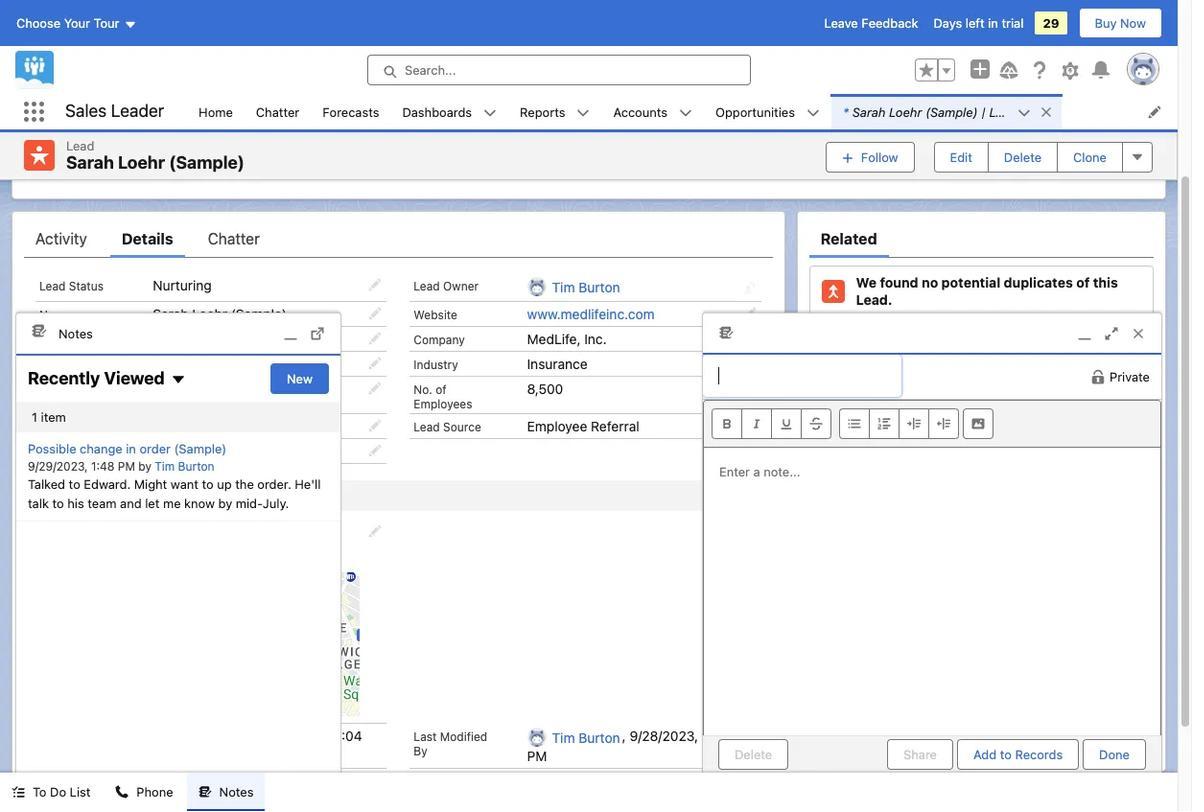 Task type: vqa. For each thing, say whether or not it's contained in the screenshot.
Leads
no



Task type: locate. For each thing, give the bounding box(es) containing it.
email down name
[[39, 358, 68, 372]]

contact up plan
[[671, 119, 716, 134]]

employee
[[527, 418, 587, 435]]

2 horizontal spatial notes
[[856, 731, 895, 747]]

a left plan
[[643, 138, 650, 154]]

burton left ,
[[579, 730, 620, 746]]

(800) for 8,500
[[162, 381, 197, 397]]

contact down leads.
[[667, 100, 712, 115]]

text default image left do
[[34, 793, 49, 809]]

inc.
[[584, 331, 607, 347]]

0 vertical spatial tim
[[552, 279, 575, 295]]

6389 down the home
[[200, 141, 234, 157]]

sarah right lead icon
[[66, 152, 114, 173]]

1 horizontal spatial delete
[[1004, 149, 1042, 165]]

0 vertical spatial title
[[28, 84, 52, 98]]

company
[[414, 333, 465, 347]]

0 horizontal spatial 12:04
[[327, 728, 362, 745]]

tab list
[[24, 220, 773, 258]]

custom links
[[57, 792, 140, 809]]

0 vertical spatial status
[[1084, 17, 1121, 32]]

1 horizontal spatial delete button
[[988, 142, 1058, 172]]

text default image inside notes link
[[32, 323, 47, 338]]

tim burton link for last modified by
[[552, 730, 620, 747]]

1 vertical spatial info@salesforce.com
[[153, 356, 282, 372]]

,
[[622, 728, 630, 745]]

0 vertical spatial in
[[988, 15, 998, 31]]

dialog
[[702, 313, 1162, 784]]

1 (800) 667-6389 for employee referral
[[153, 418, 265, 435]]

their
[[640, 119, 667, 134]]

list item containing *
[[831, 94, 1062, 129]]

text default image
[[1040, 105, 1053, 119], [483, 106, 497, 120], [577, 106, 590, 120], [807, 106, 820, 120], [32, 323, 47, 338], [171, 372, 186, 387], [1125, 728, 1138, 742], [115, 786, 129, 799], [34, 793, 49, 809]]

home link
[[187, 94, 244, 129]]

list
[[187, 94, 1178, 129]]

title down key
[[28, 84, 52, 98]]

how
[[873, 138, 899, 154]]

activity link
[[35, 220, 87, 258]]

1 horizontal spatial pm
[[153, 748, 173, 764]]

lead for owner
[[414, 279, 440, 294]]

to inside add to records button
[[1000, 747, 1012, 762]]

1 vertical spatial of
[[436, 383, 447, 397]]

667- down the system administrator
[[201, 381, 232, 397]]

0 horizontal spatial a
[[643, 138, 650, 154]]

example,
[[816, 138, 869, 154]]

text default image
[[679, 106, 692, 120], [1018, 106, 1031, 120], [1125, 341, 1138, 354], [1091, 369, 1106, 384], [34, 488, 49, 504], [12, 786, 25, 799], [198, 786, 212, 799]]

reach
[[1022, 138, 1055, 154]]

0 vertical spatial loehr
[[889, 104, 922, 119]]

notes
[[59, 326, 93, 341], [856, 731, 895, 747], [219, 785, 254, 800]]

reports list item
[[508, 94, 602, 129]]

0 vertical spatial delete
[[1004, 149, 1042, 165]]

1 vertical spatial the
[[806, 119, 825, 134]]

text default image down 9/29/2023,
[[34, 488, 49, 504]]

lead down sales
[[66, 138, 94, 153]]

loehr for sarah loehr (sample) | lead
[[889, 104, 922, 119]]

tim left ,
[[552, 730, 575, 746]]

to
[[33, 785, 47, 800]]

phone
[[28, 141, 62, 156], [39, 383, 74, 397], [137, 785, 173, 800]]

mobile
[[39, 420, 76, 435]]

(sample) up the 1/12/2024
[[933, 388, 989, 404]]

sarah up system
[[153, 306, 188, 322]]

dashboards
[[402, 104, 472, 119]]

by
[[138, 459, 152, 474], [218, 495, 232, 511]]

toolbar
[[704, 400, 1160, 447]]

notes down name
[[59, 326, 93, 341]]

1 up order on the bottom left
[[153, 418, 159, 435]]

tim for lead owner
[[552, 279, 575, 295]]

1 vertical spatial by
[[218, 495, 232, 511]]

6389 up up at the left bottom of page
[[232, 418, 265, 435]]

text default image up "done"
[[1125, 728, 1138, 742]]

sarah for sarah loehr (sample)
[[66, 152, 114, 173]]

notes left (0) at the bottom of page
[[856, 731, 895, 747]]

0 vertical spatial the
[[735, 100, 755, 115]]

email for topmost info@salesforce.com link
[[28, 112, 57, 127]]

0 horizontal spatial for
[[651, 46, 670, 63]]

1 horizontal spatial sarah
[[153, 306, 188, 322]]

tour
[[94, 15, 119, 31]]

1 vertical spatial lead
[[828, 119, 853, 134]]

accounts list item
[[602, 94, 704, 129]]

by down up at the left bottom of page
[[218, 495, 232, 511]]

2 vertical spatial notes
[[219, 785, 254, 800]]

1 down sales leader
[[121, 141, 127, 157]]

email
[[28, 112, 57, 127], [39, 358, 68, 372]]

lead.
[[856, 291, 892, 307]]

tab list containing activity
[[24, 220, 773, 258]]

loehr up many at the right
[[889, 104, 922, 119]]

no
[[922, 274, 938, 291]]

text default image inside address information dropdown button
[[34, 488, 49, 504]]

burton for last modified by
[[579, 730, 620, 746]]

in
[[988, 15, 998, 31], [126, 441, 136, 456]]

0 vertical spatial by
[[138, 459, 152, 474]]

text default image up private
[[1125, 341, 1138, 354]]

phone up item
[[39, 383, 74, 397]]

1 vertical spatial a
[[643, 138, 650, 154]]

chatter inside list
[[256, 104, 299, 119]]

widgets
[[824, 388, 875, 404]]

1 (800) 667-6389 link for 8,500
[[153, 381, 265, 397]]

in for left
[[988, 15, 998, 31]]

1 horizontal spatial 9/28/2023,
[[630, 728, 698, 745]]

1 vertical spatial 1 (800) 667-6389
[[153, 381, 265, 397]]

1 vertical spatial tim
[[155, 459, 175, 474]]

might
[[134, 477, 167, 492]]

group
[[915, 59, 955, 82]]

None text field
[[703, 354, 902, 397]]

phone up activity link at the top of the page
[[28, 141, 62, 156]]

1 vertical spatial email
[[39, 358, 68, 372]]

1 (800) 667-6389 link down the system administrator
[[153, 381, 265, 397]]

chatter link up nurturing
[[208, 220, 260, 258]]

notes dialog
[[15, 313, 341, 811]]

(800) down system
[[162, 381, 197, 397]]

1 left item
[[32, 409, 37, 424]]

1 horizontal spatial notes
[[219, 785, 254, 800]]

0 vertical spatial notes
[[59, 326, 93, 341]]

industry
[[414, 358, 458, 372]]

edit industry image
[[743, 357, 756, 370]]

2 vertical spatial 6389
[[232, 418, 265, 435]]

1 (800) 667-6389 link down the "leader"
[[108, 141, 234, 158]]

0 vertical spatial tim burton
[[552, 279, 620, 295]]

text default image inside custom links dropdown button
[[34, 793, 49, 809]]

1 vertical spatial status
[[69, 279, 104, 294]]

lead down employees
[[414, 420, 440, 435]]

last
[[414, 730, 437, 744]]

lead up example,
[[828, 119, 853, 134]]

(sample) up want
[[174, 441, 227, 456]]

1 vertical spatial tim burton link
[[155, 459, 214, 474]]

tim burton link up want
[[155, 459, 214, 474]]

for right plan
[[683, 138, 699, 154]]

key
[[24, 46, 48, 63]]

1 vertical spatial edit
[[950, 149, 972, 165]]

2 vertical spatial phone
[[137, 785, 173, 800]]

1 vertical spatial 667-
[[201, 381, 232, 397]]

1 vertical spatial delete button
[[718, 739, 789, 770]]

done
[[1099, 747, 1130, 762]]

want
[[171, 477, 198, 492]]

status
[[1084, 17, 1121, 32], [69, 279, 104, 294]]

leave feedback
[[824, 15, 918, 31]]

title for email
[[28, 84, 52, 98]]

0 horizontal spatial of
[[436, 383, 447, 397]]

insurance
[[527, 356, 588, 372]]

the up the mid-
[[235, 477, 254, 492]]

to inside "qualify promising leads. identify a contact for the lead save their contact information to the lead record make a plan for your outreach (for example, how many times will you reach out? what's your pitch?)"
[[790, 119, 802, 134]]

0 horizontal spatial in
[[126, 441, 136, 456]]

chatter link right the home
[[244, 94, 311, 129]]

1 vertical spatial sarah
[[66, 152, 114, 173]]

sarah inside list
[[852, 104, 886, 119]]

potential
[[942, 274, 1000, 291]]

1 (800) 667-6389 link up the cold
[[153, 418, 265, 435]]

0 horizontal spatial pm
[[118, 459, 135, 474]]

history
[[926, 344, 975, 360]]

lead source
[[414, 420, 481, 435]]

667- down home link
[[170, 141, 200, 157]]

lead up information
[[758, 100, 783, 115]]

to up (for
[[790, 119, 802, 134]]

1 tim burton from the top
[[552, 279, 620, 295]]

lead inside lead sarah loehr (sample)
[[66, 138, 94, 153]]

(sample) down the home
[[169, 152, 245, 173]]

text default image down qualify
[[577, 106, 590, 120]]

0 vertical spatial contact
[[667, 100, 712, 115]]

tim burton left ,
[[552, 730, 620, 746]]

1 vertical spatial 6389
[[232, 381, 265, 397]]

edit rating image
[[369, 444, 382, 458]]

follow
[[861, 149, 898, 165]]

burton up www.medlifeinc.com
[[579, 279, 620, 295]]

title
[[28, 84, 52, 98], [39, 333, 63, 347]]

lead up website
[[414, 279, 440, 294]]

1 (800) 667-6389 down home link
[[121, 141, 234, 157]]

0 vertical spatial info@salesforce.com
[[108, 112, 237, 129]]

delete button
[[988, 142, 1058, 172], [718, 739, 789, 770]]

of left this
[[1076, 274, 1090, 291]]

(sample) inside lead sarah loehr (sample)
[[169, 152, 245, 173]]

tim inside possible change in order (sample) 9/29/2023, 1:48 pm by tim burton talked to edward. might want to up the order. he'll talk to his team and let me know by mid-july.
[[155, 459, 175, 474]]

in inside possible change in order (sample) 9/29/2023, 1:48 pm by tim burton talked to edward. might want to up the order. he'll talk to his team and let me know by mid-july.
[[126, 441, 136, 456]]

the up information
[[735, 100, 755, 115]]

loehr up the system administrator
[[192, 306, 227, 322]]

info@salesforce.com down the system administrator
[[153, 356, 282, 372]]

in left order on the bottom left
[[126, 441, 136, 456]]

1 horizontal spatial of
[[1076, 274, 1090, 291]]

info@salesforce.com link down the system administrator
[[153, 356, 282, 372]]

list
[[70, 785, 91, 800]]

pm right 1:48
[[118, 459, 135, 474]]

qualify promising leads. identify a contact for the lead save their contact information to the lead record make a plan for your outreach (for example, how many times will you reach out? what's your pitch?)
[[585, 82, 1129, 173]]

lead status
[[39, 279, 104, 294]]

we found no potential duplicates of this lead.
[[856, 274, 1118, 307]]

2 vertical spatial loehr
[[192, 306, 227, 322]]

chatter inside "tab list"
[[208, 230, 260, 248]]

1 horizontal spatial 12:04
[[702, 728, 737, 745]]

2 vertical spatial tim
[[552, 730, 575, 746]]

(800) down the "leader"
[[131, 141, 166, 157]]

tim burton for modified
[[552, 730, 620, 746]]

related
[[821, 230, 877, 248]]

1 vertical spatial in
[[126, 441, 136, 456]]

address information button
[[25, 481, 772, 511]]

0 vertical spatial delete button
[[988, 142, 1058, 172]]

webinar
[[878, 388, 929, 404]]

0 vertical spatial burton
[[579, 279, 620, 295]]

phone left the notes button
[[137, 785, 173, 800]]

sarah inside lead sarah loehr (sample)
[[66, 152, 114, 173]]

(2)
[[979, 344, 999, 360]]

phone button
[[104, 773, 185, 811]]

0 horizontal spatial sarah
[[66, 152, 114, 173]]

employee referral
[[527, 418, 639, 435]]

0 vertical spatial chatter link
[[244, 94, 311, 129]]

1 vertical spatial loehr
[[118, 152, 165, 173]]

to left his
[[52, 495, 64, 511]]

667- for employee referral
[[201, 418, 232, 435]]

0 horizontal spatial loehr
[[118, 152, 165, 173]]

list item
[[831, 94, 1062, 129]]

1 horizontal spatial lead
[[828, 119, 853, 134]]

0 vertical spatial lead
[[758, 100, 783, 115]]

info@salesforce.com link up lead sarah loehr (sample) on the top of page
[[108, 112, 237, 129]]

2 vertical spatial (800)
[[162, 418, 197, 435]]

text default image right phone button
[[198, 786, 212, 799]]

links
[[108, 792, 140, 809]]

info@salesforce.com for topmost info@salesforce.com link
[[108, 112, 237, 129]]

667-
[[170, 141, 200, 157], [201, 381, 232, 397], [201, 418, 232, 435]]

no.
[[414, 383, 432, 397]]

tim burton link up www.medlifeinc.com
[[552, 279, 620, 296]]

text default image left to
[[12, 786, 25, 799]]

1 (800) 667-6389 up the cold
[[153, 418, 265, 435]]

2 vertical spatial burton
[[579, 730, 620, 746]]

|
[[981, 104, 986, 119]]

0 horizontal spatial edit
[[551, 48, 574, 63]]

tim burton
[[552, 279, 620, 295], [552, 730, 620, 746]]

pm up phone button
[[153, 748, 173, 764]]

2 9/28/2023, 12:04 pm from the left
[[527, 728, 737, 764]]

9/28/2023,
[[255, 728, 324, 745], [630, 728, 698, 745]]

notes right phone button
[[219, 785, 254, 800]]

667- for 8,500
[[201, 381, 232, 397]]

status up name
[[69, 279, 104, 294]]

(sample) inside possible change in order (sample) 9/29/2023, 1:48 pm by tim burton talked to edward. might want to up the order. he'll talk to his team and let me know by mid-july.
[[174, 441, 227, 456]]

text default image down name
[[32, 323, 47, 338]]

choose your tour
[[16, 15, 119, 31]]

notes inside dialog
[[59, 326, 93, 341]]

1 vertical spatial contact
[[671, 119, 716, 134]]

a down promising
[[656, 100, 663, 115]]

1 horizontal spatial in
[[988, 15, 998, 31]]

to right add
[[1000, 747, 1012, 762]]

0 horizontal spatial 9/28/2023,
[[255, 728, 324, 745]]

edit left will
[[950, 149, 972, 165]]

times
[[938, 138, 971, 154]]

edit website image
[[743, 307, 756, 320]]

in right left
[[988, 15, 998, 31]]

lead image
[[24, 140, 55, 171]]

by up might
[[138, 459, 152, 474]]

info@salesforce.com up lead sarah loehr (sample) on the top of page
[[108, 112, 237, 129]]

opportunities list item
[[704, 94, 831, 129]]

2 vertical spatial 1 (800) 667-6389
[[153, 418, 265, 435]]

12:04 left by
[[327, 728, 362, 745]]

in for change
[[126, 441, 136, 456]]

chatter right the home
[[256, 104, 299, 119]]

0 horizontal spatial the
[[235, 477, 254, 492]]

0 vertical spatial of
[[1076, 274, 1090, 291]]

dashboards list item
[[391, 94, 508, 129]]

source
[[443, 420, 481, 435]]

text default image down promising
[[679, 106, 692, 120]]

(800) for employee referral
[[162, 418, 197, 435]]

cold
[[153, 443, 181, 459]]

loehr down the "leader"
[[118, 152, 165, 173]]

0 horizontal spatial status
[[69, 279, 104, 294]]

1 vertical spatial burton
[[178, 459, 214, 474]]

1 9/28/2023, from the left
[[255, 728, 324, 745]]

1 vertical spatial delete
[[735, 747, 772, 762]]

0 horizontal spatial delete button
[[718, 739, 789, 770]]

item
[[41, 409, 66, 424]]

responded
[[918, 437, 983, 453]]

2 vertical spatial 1 (800) 667-6389 link
[[153, 418, 265, 435]]

2 tim burton from the top
[[552, 730, 620, 746]]

he'll
[[295, 477, 321, 492]]

edit left the "guidance"
[[551, 48, 574, 63]]

for down leads.
[[715, 100, 732, 115]]

6389 down administrator
[[232, 381, 265, 397]]

edit address image
[[369, 525, 382, 538]]

0 vertical spatial chatter
[[256, 104, 299, 119]]

(800) up the cold
[[162, 418, 197, 435]]

1/12/2024
[[918, 407, 974, 422]]

toolbar inside dialog
[[704, 400, 1160, 447]]

tim down order on the bottom left
[[155, 459, 175, 474]]

0 horizontal spatial notes
[[59, 326, 93, 341]]

1 vertical spatial notes
[[856, 731, 895, 747]]

this
[[1093, 274, 1118, 291]]

2 vertical spatial 667-
[[201, 418, 232, 435]]

text default image up 'reach'
[[1040, 105, 1053, 119]]

1 horizontal spatial 9/28/2023, 12:04 pm
[[527, 728, 737, 764]]

2 horizontal spatial loehr
[[889, 104, 922, 119]]

1 vertical spatial for
[[715, 100, 732, 115]]

chatter link
[[244, 94, 311, 129], [208, 220, 260, 258]]

2 vertical spatial sarah
[[153, 306, 188, 322]]

to left up at the left bottom of page
[[202, 477, 214, 492]]

tim for last modified by
[[552, 730, 575, 746]]

burton
[[579, 279, 620, 295], [178, 459, 214, 474], [579, 730, 620, 746]]

by
[[414, 744, 428, 759]]

text default image left reports link
[[483, 106, 497, 120]]

burton up want
[[178, 459, 214, 474]]

0 vertical spatial a
[[656, 100, 663, 115]]

tim burton link left ,
[[552, 730, 620, 747]]

1 (800) 667-6389 down the system administrator
[[153, 381, 265, 397]]

widgets webinar (sample)
[[824, 388, 989, 404]]

pm right last modified by
[[527, 748, 547, 764]]

1 vertical spatial (800)
[[162, 381, 197, 397]]

loehr inside lead sarah loehr (sample)
[[118, 152, 165, 173]]

8,500
[[527, 381, 563, 397]]

2 vertical spatial tim burton link
[[552, 730, 620, 747]]

new
[[287, 371, 313, 386]]

text default image up 'reach'
[[1018, 106, 1031, 120]]

1 horizontal spatial edit
[[950, 149, 972, 165]]

rating
[[39, 445, 74, 459]]

1 horizontal spatial loehr
[[192, 306, 227, 322]]

1
[[121, 141, 127, 157], [153, 381, 159, 397], [32, 409, 37, 424], [153, 418, 159, 435]]

6389 for employee referral
[[232, 418, 265, 435]]

sarah right *
[[852, 104, 886, 119]]

your down information
[[703, 138, 729, 154]]

guidance
[[585, 46, 647, 63]]

title down name
[[39, 333, 63, 347]]

fields
[[52, 46, 91, 63]]

1 vertical spatial tim burton
[[552, 730, 620, 746]]

1 vertical spatial 1 (800) 667-6389 link
[[153, 381, 265, 397]]

text default image left *
[[807, 106, 820, 120]]

2 12:04 from the left
[[702, 728, 737, 745]]



Task type: describe. For each thing, give the bounding box(es) containing it.
path options list box
[[66, 9, 931, 40]]

related tab panel
[[809, 258, 1154, 764]]

text default image inside related tab panel
[[1125, 728, 1138, 742]]

format body element
[[839, 408, 959, 439]]

0 vertical spatial phone
[[28, 141, 62, 156]]

forecasts
[[322, 104, 379, 119]]

text default image inside dashboards list item
[[483, 106, 497, 120]]

edit inside button
[[950, 149, 972, 165]]

sales leader
[[65, 101, 164, 121]]

order
[[140, 441, 171, 456]]

leads.
[[697, 82, 734, 96]]

last modified by
[[414, 730, 487, 759]]

www.medlifeinc.com link
[[527, 306, 655, 322]]

his
[[67, 495, 84, 511]]

order.
[[257, 477, 291, 492]]

activity
[[35, 230, 87, 248]]

2 horizontal spatial the
[[806, 119, 825, 134]]

1 (800) 667-6389 for 8,500
[[153, 381, 265, 397]]

Compose text text field
[[704, 447, 1160, 735]]

accounts link
[[602, 94, 679, 129]]

modified
[[440, 730, 487, 744]]

1 vertical spatial your
[[608, 157, 634, 173]]

delete status
[[718, 739, 887, 770]]

2 9/28/2023, from the left
[[630, 728, 698, 745]]

0 vertical spatial edit
[[551, 48, 574, 63]]

0 vertical spatial 6389
[[200, 141, 234, 157]]

days
[[934, 15, 962, 31]]

1 horizontal spatial a
[[656, 100, 663, 115]]

sarah for sarah loehr (sample) | lead
[[852, 104, 886, 119]]

0 vertical spatial (800)
[[131, 141, 166, 157]]

feedback
[[862, 15, 918, 31]]

2 horizontal spatial for
[[715, 100, 732, 115]]

identify
[[608, 100, 653, 115]]

private
[[1110, 369, 1150, 384]]

info@salesforce.com for the bottommost info@salesforce.com link
[[153, 356, 282, 372]]

possible
[[28, 441, 76, 456]]

format text element
[[712, 408, 832, 439]]

1 9/28/2023, 12:04 pm from the left
[[153, 728, 362, 764]]

notes inside related tab panel
[[856, 731, 895, 747]]

tim burton link for lead owner
[[552, 279, 620, 296]]

leader
[[111, 101, 164, 121]]

mark as current status button
[[954, 9, 1154, 40]]

records
[[1015, 747, 1063, 762]]

website
[[414, 308, 457, 322]]

edit email image
[[369, 357, 382, 370]]

0 horizontal spatial lead
[[758, 100, 783, 115]]

*
[[843, 104, 849, 119]]

to do list
[[33, 785, 91, 800]]

burton for lead owner
[[579, 279, 620, 295]]

lead right | on the right of page
[[989, 104, 1017, 119]]

july.
[[263, 495, 289, 511]]

you
[[997, 138, 1018, 154]]

lead for source
[[414, 420, 440, 435]]

edit title image
[[369, 332, 382, 345]]

lead sarah loehr (sample)
[[66, 138, 245, 173]]

0 vertical spatial 1 (800) 667-6389 link
[[108, 141, 234, 158]]

of inside we found no potential duplicates of this lead.
[[1076, 274, 1090, 291]]

edit phone image
[[369, 382, 382, 395]]

talk
[[28, 495, 49, 511]]

1 vertical spatial phone
[[39, 383, 74, 397]]

text default image down system
[[171, 372, 186, 387]]

done button
[[1083, 739, 1146, 770]]

0 vertical spatial 667-
[[170, 141, 200, 157]]

know
[[184, 495, 215, 511]]

text default image inside the notes button
[[198, 786, 212, 799]]

text default image left private
[[1091, 369, 1106, 384]]

edit mobile image
[[369, 419, 382, 433]]

text default image inside related tab panel
[[1125, 341, 1138, 354]]

1 inside the notes dialog
[[32, 409, 37, 424]]

related link
[[821, 220, 877, 258]]

type:
[[822, 422, 854, 437]]

forecasts link
[[311, 94, 391, 129]]

promising
[[632, 82, 694, 96]]

mark
[[987, 17, 1016, 32]]

status inside button
[[1084, 17, 1121, 32]]

lead for status
[[39, 279, 66, 294]]

left
[[966, 15, 985, 31]]

the inside possible change in order (sample) 9/29/2023, 1:48 pm by tim burton talked to edward. might want to up the order. he'll talk to his team and let me know by mid-july.
[[235, 477, 254, 492]]

buy now button
[[1079, 8, 1162, 38]]

medlife, inc.
[[527, 331, 607, 347]]

pitch?)
[[638, 157, 679, 173]]

custom
[[57, 792, 105, 809]]

text default image inside the accounts list item
[[679, 106, 692, 120]]

burton inside possible change in order (sample) 9/29/2023, 1:48 pm by tim burton talked to edward. might want to up the order. he'll talk to his team and let me know by mid-july.
[[178, 459, 214, 474]]

edit lead source image
[[743, 419, 756, 433]]

sarah loehr (sample)
[[153, 306, 287, 322]]

success
[[673, 46, 728, 63]]

dialog containing private
[[702, 313, 1162, 784]]

text default image inside reports "list item"
[[577, 106, 590, 120]]

information
[[719, 119, 787, 134]]

title for company
[[39, 333, 63, 347]]

trial
[[1002, 15, 1024, 31]]

lead for sarah
[[66, 138, 94, 153]]

(sample) inside list
[[926, 104, 978, 119]]

email for the bottommost info@salesforce.com link
[[39, 358, 68, 372]]

0 vertical spatial 1 (800) 667-6389
[[121, 141, 234, 157]]

delete inside delete status
[[735, 747, 772, 762]]

reports
[[520, 104, 565, 119]]

1 (800) 667-6389 link for employee referral
[[153, 418, 265, 435]]

1 horizontal spatial the
[[735, 100, 755, 115]]

reports link
[[508, 94, 577, 129]]

referral
[[591, 418, 639, 435]]

phone inside button
[[137, 785, 173, 800]]

edit link
[[551, 47, 574, 63]]

edit no. of employees image
[[743, 382, 756, 395]]

(sample) inside the widgets webinar (sample) link
[[933, 388, 989, 404]]

6389 for 8,500
[[232, 381, 265, 397]]

mark as current status
[[987, 17, 1121, 32]]

current
[[1036, 17, 1080, 32]]

do
[[50, 785, 66, 800]]

1 down system
[[153, 381, 159, 397]]

up
[[217, 477, 232, 492]]

(for
[[788, 138, 813, 154]]

team
[[88, 495, 117, 511]]

pm inside possible change in order (sample) 9/29/2023, 1:48 pm by tim burton talked to edward. might want to up the order. he'll talk to his team and let me know by mid-july.
[[118, 459, 135, 474]]

make
[[608, 138, 640, 154]]

guidance for success
[[585, 46, 728, 63]]

found
[[880, 274, 918, 291]]

address
[[57, 487, 107, 504]]

your
[[64, 15, 90, 31]]

lead owner
[[414, 279, 479, 294]]

1 item
[[32, 409, 66, 424]]

edit name image
[[369, 307, 382, 320]]

clone button
[[1057, 142, 1123, 172]]

edward.
[[84, 477, 131, 492]]

loehr for sarah loehr (sample)
[[118, 152, 165, 173]]

text default image inside to do list button
[[12, 786, 25, 799]]

notes inside button
[[219, 785, 254, 800]]

clone
[[1073, 149, 1107, 165]]

opportunities link
[[704, 94, 807, 129]]

save
[[608, 119, 637, 134]]

of inside no. of employees
[[436, 383, 447, 397]]

(sample) up administrator
[[231, 306, 287, 322]]

* sarah loehr (sample) | lead
[[843, 104, 1017, 119]]

to do list button
[[0, 773, 102, 811]]

notes (0)
[[856, 731, 919, 747]]

1 12:04 from the left
[[327, 728, 362, 745]]

1 horizontal spatial for
[[683, 138, 699, 154]]

text default image inside opportunities list item
[[807, 106, 820, 120]]

tim burton for owner
[[552, 279, 620, 295]]

1 vertical spatial chatter link
[[208, 220, 260, 258]]

me
[[163, 495, 181, 511]]

out?
[[1059, 138, 1084, 154]]

1 vertical spatial info@salesforce.com link
[[153, 356, 282, 372]]

new button
[[271, 363, 329, 394]]

administrator
[[202, 331, 286, 347]]

accounts
[[613, 104, 668, 119]]

text default image inside phone button
[[115, 786, 129, 799]]

9/29/2023,
[[28, 459, 88, 474]]

days left in trial
[[934, 15, 1024, 31]]

to up his
[[69, 477, 80, 492]]

we
[[856, 274, 877, 291]]

0 horizontal spatial by
[[138, 459, 152, 474]]

medlife,
[[527, 331, 581, 347]]

mid-
[[236, 495, 263, 511]]

notes link
[[16, 314, 340, 355]]

nurturing
[[153, 277, 212, 294]]

choose your tour button
[[15, 8, 138, 38]]

plan
[[654, 138, 679, 154]]

details link
[[122, 220, 173, 258]]

0 vertical spatial your
[[703, 138, 729, 154]]

0 vertical spatial info@salesforce.com link
[[108, 112, 237, 129]]

sales
[[65, 101, 107, 121]]

list containing home
[[187, 94, 1178, 129]]

system
[[153, 331, 199, 347]]

2 horizontal spatial pm
[[527, 748, 547, 764]]

edit lead status image
[[369, 278, 382, 292]]

and
[[120, 495, 142, 511]]



